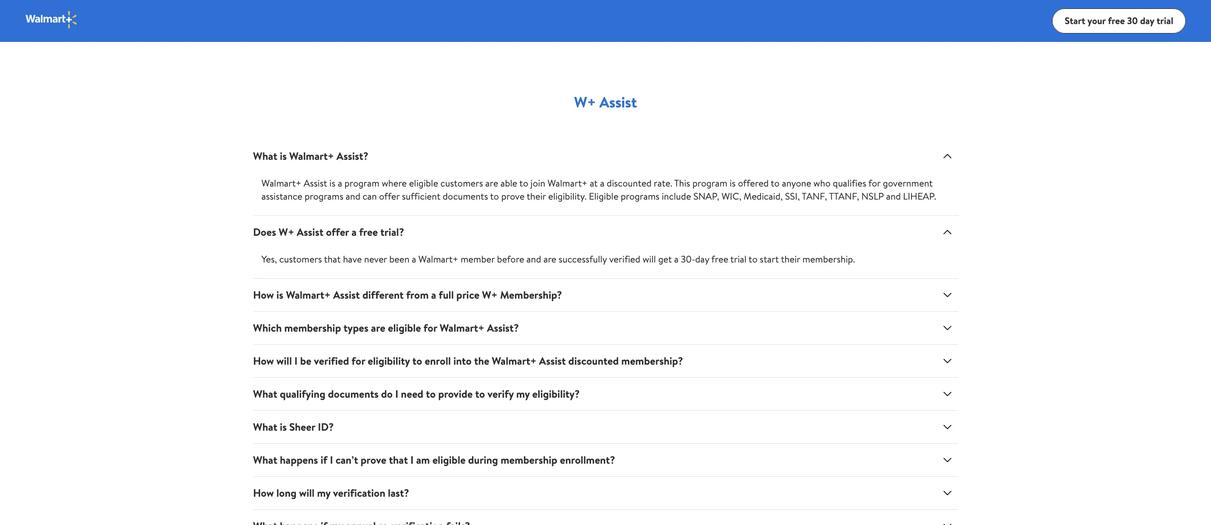 Task type: locate. For each thing, give the bounding box(es) containing it.
do
[[381, 387, 393, 401]]

for
[[868, 177, 880, 190], [424, 321, 437, 335], [352, 354, 365, 368]]

1 horizontal spatial customers
[[440, 177, 483, 190]]

w+ image
[[25, 10, 78, 29]]

how for how is walmart+ assist different from a full price w+ membership?
[[253, 288, 274, 302]]

0 vertical spatial offer
[[379, 190, 400, 203]]

documents
[[443, 190, 488, 203], [328, 387, 379, 401]]

are
[[485, 177, 498, 190], [543, 253, 556, 266], [371, 321, 385, 335]]

and left can
[[346, 190, 360, 203]]

0 vertical spatial w+
[[574, 92, 596, 112]]

what is sheer id?
[[253, 420, 334, 434]]

0 vertical spatial for
[[868, 177, 880, 190]]

1 vertical spatial customers
[[279, 253, 322, 266]]

1 horizontal spatial for
[[424, 321, 437, 335]]

eligible
[[409, 177, 438, 190], [388, 321, 421, 335], [432, 453, 466, 467]]

3 what from the top
[[253, 420, 277, 434]]

0 vertical spatial how
[[253, 288, 274, 302]]

1 vertical spatial that
[[389, 453, 408, 467]]

1 horizontal spatial w+
[[482, 288, 498, 302]]

assist? up can
[[337, 149, 368, 163]]

sufficient
[[402, 190, 440, 203]]

to left "anyone"
[[771, 177, 780, 190]]

how for how long will my verification last?
[[253, 486, 274, 500]]

0 vertical spatial customers
[[440, 177, 483, 190]]

1 horizontal spatial assist?
[[487, 321, 519, 335]]

0 horizontal spatial membership
[[284, 321, 341, 335]]

is
[[280, 149, 287, 163], [329, 177, 335, 190], [730, 177, 736, 190], [276, 288, 283, 302], [280, 420, 287, 434]]

0 horizontal spatial will
[[276, 354, 292, 368]]

0 horizontal spatial w+
[[279, 225, 294, 239]]

how up which at the bottom left of page
[[253, 288, 274, 302]]

for left the eligibility
[[352, 354, 365, 368]]

is left the sheer
[[280, 420, 287, 434]]

from
[[406, 288, 429, 302]]

2 how from the top
[[253, 354, 274, 368]]

membership up the be
[[284, 321, 341, 335]]

for up enroll
[[424, 321, 437, 335]]

0 vertical spatial day
[[1140, 14, 1154, 27]]

1 horizontal spatial will
[[299, 486, 315, 500]]

been
[[389, 253, 409, 266]]

1 vertical spatial membership
[[501, 453, 557, 467]]

1 vertical spatial their
[[781, 253, 800, 266]]

what for what happens if i can't prove that i am eligible during membership enrollment?
[[253, 453, 277, 467]]

assist? up the
[[487, 321, 519, 335]]

is up which at the bottom left of page
[[276, 288, 283, 302]]

wic,
[[721, 190, 741, 203]]

i right if
[[330, 453, 333, 467]]

how
[[253, 288, 274, 302], [253, 354, 274, 368], [253, 486, 274, 500]]

1 horizontal spatial that
[[389, 453, 408, 467]]

the
[[474, 354, 489, 368]]

what left the sheer
[[253, 420, 277, 434]]

day right get
[[695, 253, 709, 266]]

free inside button
[[1108, 14, 1125, 27]]

1 vertical spatial verified
[[314, 354, 349, 368]]

my down if
[[317, 486, 331, 500]]

prove right 'can't'
[[361, 453, 386, 467]]

what left happens
[[253, 453, 277, 467]]

0 horizontal spatial their
[[527, 190, 546, 203]]

walmart+
[[289, 149, 334, 163], [261, 177, 301, 190], [548, 177, 587, 190], [418, 253, 458, 266], [286, 288, 331, 302], [440, 321, 484, 335], [492, 354, 537, 368]]

1 vertical spatial documents
[[328, 387, 379, 401]]

for right qualifies
[[868, 177, 880, 190]]

nslp
[[861, 190, 884, 203]]

discounted left rate.
[[607, 177, 652, 190]]

will right long
[[299, 486, 315, 500]]

0 horizontal spatial are
[[371, 321, 385, 335]]

prove left join
[[501, 190, 525, 203]]

a right get
[[674, 253, 679, 266]]

1 vertical spatial trial
[[730, 253, 746, 266]]

discounted inside 'walmart+ assist is a program where eligible customers are able to join walmart+ at a discounted rate. this program is offered to anyone who qualifies for government assistance programs and can offer sufficient documents to prove their eligibility. eligible programs include snap, wic, medicaid, ssi, tanf, ttanf, nslp and liheap.'
[[607, 177, 652, 190]]

will left get
[[643, 253, 656, 266]]

what up assistance
[[253, 149, 277, 163]]

program right this
[[692, 177, 727, 190]]

customers
[[440, 177, 483, 190], [279, 253, 322, 266]]

2 horizontal spatial for
[[868, 177, 880, 190]]

0 vertical spatial their
[[527, 190, 546, 203]]

2 vertical spatial are
[[371, 321, 385, 335]]

1 horizontal spatial programs
[[621, 190, 659, 203]]

i
[[294, 354, 298, 368], [395, 387, 398, 401], [330, 453, 333, 467], [410, 453, 414, 467]]

customers inside 'walmart+ assist is a program where eligible customers are able to join walmart+ at a discounted rate. this program is offered to anyone who qualifies for government assistance programs and can offer sufficient documents to prove their eligibility. eligible programs include snap, wic, medicaid, ssi, tanf, ttanf, nslp and liheap.'
[[440, 177, 483, 190]]

1 vertical spatial for
[[424, 321, 437, 335]]

is up assistance
[[280, 149, 287, 163]]

their inside 'walmart+ assist is a program where eligible customers are able to join walmart+ at a discounted rate. this program is offered to anyone who qualifies for government assistance programs and can offer sufficient documents to prove their eligibility. eligible programs include snap, wic, medicaid, ssi, tanf, ttanf, nslp and liheap.'
[[527, 190, 546, 203]]

2 vertical spatial how
[[253, 486, 274, 500]]

1 horizontal spatial verified
[[609, 253, 640, 266]]

have
[[343, 253, 362, 266]]

0 vertical spatial documents
[[443, 190, 488, 203]]

programs
[[305, 190, 343, 203], [621, 190, 659, 203]]

1 horizontal spatial program
[[692, 177, 727, 190]]

0 horizontal spatial that
[[324, 253, 341, 266]]

0 horizontal spatial verified
[[314, 354, 349, 368]]

day right "30"
[[1140, 14, 1154, 27]]

0 vertical spatial my
[[516, 387, 530, 401]]

what happens if my annual re-verification fails? image
[[941, 520, 954, 526]]

rate.
[[654, 177, 672, 190]]

anyone
[[782, 177, 811, 190]]

0 horizontal spatial assist?
[[337, 149, 368, 163]]

my
[[516, 387, 530, 401], [317, 486, 331, 500]]

1 vertical spatial free
[[359, 225, 378, 239]]

0 horizontal spatial program
[[344, 177, 379, 190]]

eligible down "how is walmart+ assist different from a full price w+ membership?"
[[388, 321, 421, 335]]

0 horizontal spatial my
[[317, 486, 331, 500]]

1 vertical spatial assist?
[[487, 321, 519, 335]]

0 vertical spatial membership
[[284, 321, 341, 335]]

offer right can
[[379, 190, 400, 203]]

my right verify
[[516, 387, 530, 401]]

are right types
[[371, 321, 385, 335]]

to left able
[[490, 190, 499, 203]]

offer up have
[[326, 225, 349, 239]]

a right been
[[412, 253, 416, 266]]

1 horizontal spatial documents
[[443, 190, 488, 203]]

0 vertical spatial will
[[643, 253, 656, 266]]

0 vertical spatial trial
[[1157, 14, 1173, 27]]

trial inside start your free 30 day trial button
[[1157, 14, 1173, 27]]

1 horizontal spatial offer
[[379, 190, 400, 203]]

that left am
[[389, 453, 408, 467]]

different
[[362, 288, 404, 302]]

0 horizontal spatial prove
[[361, 453, 386, 467]]

1 vertical spatial prove
[[361, 453, 386, 467]]

and
[[346, 190, 360, 203], [886, 190, 901, 203], [526, 253, 541, 266]]

assist?
[[337, 149, 368, 163], [487, 321, 519, 335]]

their right start
[[781, 253, 800, 266]]

liheap.
[[903, 190, 936, 203]]

membership right during
[[501, 453, 557, 467]]

program left where
[[344, 177, 379, 190]]

0 vertical spatial discounted
[[607, 177, 652, 190]]

free left "trial?"
[[359, 225, 378, 239]]

0 vertical spatial eligible
[[409, 177, 438, 190]]

your
[[1087, 14, 1106, 27]]

documents right sufficient
[[443, 190, 488, 203]]

successfully
[[559, 253, 607, 266]]

1 vertical spatial my
[[317, 486, 331, 500]]

enroll
[[425, 354, 451, 368]]

verification
[[333, 486, 385, 500]]

types
[[344, 321, 368, 335]]

and right the before
[[526, 253, 541, 266]]

1 vertical spatial day
[[695, 253, 709, 266]]

1 horizontal spatial trial
[[1157, 14, 1173, 27]]

how for how will i be verified for eligibility to enroll into the walmart+ assist discounted membership?
[[253, 354, 274, 368]]

0 vertical spatial prove
[[501, 190, 525, 203]]

to
[[519, 177, 528, 190], [771, 177, 780, 190], [490, 190, 499, 203], [749, 253, 757, 266], [412, 354, 422, 368], [426, 387, 436, 401], [475, 387, 485, 401]]

happens
[[280, 453, 318, 467]]

assist
[[599, 92, 637, 112], [304, 177, 327, 190], [297, 225, 323, 239], [333, 288, 360, 302], [539, 354, 566, 368]]

prove inside 'walmart+ assist is a program where eligible customers are able to join walmart+ at a discounted rate. this program is offered to anyone who qualifies for government assistance programs and can offer sufficient documents to prove their eligibility. eligible programs include snap, wic, medicaid, ssi, tanf, ttanf, nslp and liheap.'
[[501, 190, 525, 203]]

that left have
[[324, 253, 341, 266]]

get
[[658, 253, 672, 266]]

day
[[1140, 14, 1154, 27], [695, 253, 709, 266]]

2 what from the top
[[253, 387, 277, 401]]

how left long
[[253, 486, 274, 500]]

will left the be
[[276, 354, 292, 368]]

assistance
[[261, 190, 302, 203]]

0 horizontal spatial for
[[352, 354, 365, 368]]

trial left start
[[730, 253, 746, 266]]

1 programs from the left
[[305, 190, 343, 203]]

2 vertical spatial free
[[711, 253, 728, 266]]

discounted up the eligibility?
[[568, 354, 619, 368]]

customers left able
[[440, 177, 483, 190]]

verified
[[609, 253, 640, 266], [314, 354, 349, 368]]

is left offered
[[730, 177, 736, 190]]

are left able
[[485, 177, 498, 190]]

snap,
[[693, 190, 719, 203]]

free left "30"
[[1108, 14, 1125, 27]]

0 horizontal spatial programs
[[305, 190, 343, 203]]

can't
[[335, 453, 358, 467]]

how down which at the bottom left of page
[[253, 354, 274, 368]]

2 horizontal spatial free
[[1108, 14, 1125, 27]]

1 horizontal spatial membership
[[501, 453, 557, 467]]

programs left "include"
[[621, 190, 659, 203]]

to right "need"
[[426, 387, 436, 401]]

their
[[527, 190, 546, 203], [781, 253, 800, 266]]

w+
[[574, 92, 596, 112], [279, 225, 294, 239], [482, 288, 498, 302]]

what left qualifying
[[253, 387, 277, 401]]

program
[[344, 177, 379, 190], [692, 177, 727, 190]]

0 vertical spatial are
[[485, 177, 498, 190]]

2 vertical spatial eligible
[[432, 453, 466, 467]]

1 horizontal spatial and
[[526, 253, 541, 266]]

a
[[338, 177, 342, 190], [600, 177, 604, 190], [352, 225, 357, 239], [412, 253, 416, 266], [674, 253, 679, 266], [431, 288, 436, 302]]

0 vertical spatial that
[[324, 253, 341, 266]]

is for assist
[[276, 288, 283, 302]]

trial
[[1157, 14, 1173, 27], [730, 253, 746, 266]]

am
[[416, 453, 430, 467]]

4 what from the top
[[253, 453, 277, 467]]

1 vertical spatial how
[[253, 354, 274, 368]]

3 how from the top
[[253, 486, 274, 500]]

1 horizontal spatial prove
[[501, 190, 525, 203]]

programs up does w+ assist offer a free trial?
[[305, 190, 343, 203]]

customers right yes,
[[279, 253, 322, 266]]

their right able
[[527, 190, 546, 203]]

what
[[253, 149, 277, 163], [253, 387, 277, 401], [253, 420, 277, 434], [253, 453, 277, 467]]

full
[[439, 288, 454, 302]]

2 vertical spatial will
[[299, 486, 315, 500]]

1 vertical spatial will
[[276, 354, 292, 368]]

1 how from the top
[[253, 288, 274, 302]]

be
[[300, 354, 311, 368]]

and right nslp on the right
[[886, 190, 901, 203]]

which membership types are eligible for walmart+ assist?
[[253, 321, 519, 335]]

sheer
[[289, 420, 315, 434]]

0 horizontal spatial customers
[[279, 253, 322, 266]]

at
[[590, 177, 598, 190]]

free right 30-
[[711, 253, 728, 266]]

if
[[321, 453, 327, 467]]

0 vertical spatial free
[[1108, 14, 1125, 27]]

free
[[1108, 14, 1125, 27], [359, 225, 378, 239], [711, 253, 728, 266]]

able
[[500, 177, 517, 190]]

1 horizontal spatial day
[[1140, 14, 1154, 27]]

documents left do
[[328, 387, 379, 401]]

verified left get
[[609, 253, 640, 266]]

where
[[382, 177, 407, 190]]

are left successfully
[[543, 253, 556, 266]]

2 vertical spatial for
[[352, 354, 365, 368]]

what is sheer id? image
[[941, 421, 954, 434]]

start
[[760, 253, 779, 266]]

0 horizontal spatial free
[[359, 225, 378, 239]]

1 what from the top
[[253, 149, 277, 163]]

a right at
[[600, 177, 604, 190]]

what is walmart+ assist? image
[[941, 150, 954, 163]]

30-
[[681, 253, 695, 266]]

i right do
[[395, 387, 398, 401]]

1 vertical spatial are
[[543, 253, 556, 266]]

how will i be verified for eligibility to enroll into the walmart+ assist discounted membership? image
[[941, 355, 954, 368]]

eligible right am
[[432, 453, 466, 467]]

who
[[813, 177, 830, 190]]

2 horizontal spatial w+
[[574, 92, 596, 112]]

are inside 'walmart+ assist is a program where eligible customers are able to join walmart+ at a discounted rate. this program is offered to anyone who qualifies for government assistance programs and can offer sufficient documents to prove their eligibility. eligible programs include snap, wic, medicaid, ssi, tanf, ttanf, nslp and liheap.'
[[485, 177, 498, 190]]

0 vertical spatial verified
[[609, 253, 640, 266]]

1 vertical spatial offer
[[326, 225, 349, 239]]

a left full
[[431, 288, 436, 302]]

qualifying
[[280, 387, 325, 401]]

eligible
[[589, 190, 618, 203]]

1 horizontal spatial are
[[485, 177, 498, 190]]

verified right the be
[[314, 354, 349, 368]]

1 vertical spatial w+
[[279, 225, 294, 239]]

prove
[[501, 190, 525, 203], [361, 453, 386, 467]]

that
[[324, 253, 341, 266], [389, 453, 408, 467]]

what is walmart+ assist?
[[253, 149, 368, 163]]

eligible right where
[[409, 177, 438, 190]]

trial right "30"
[[1157, 14, 1173, 27]]



Task type: describe. For each thing, give the bounding box(es) containing it.
0 horizontal spatial documents
[[328, 387, 379, 401]]

1 horizontal spatial their
[[781, 253, 800, 266]]

1 vertical spatial eligible
[[388, 321, 421, 335]]

does
[[253, 225, 276, 239]]

eligibility.
[[548, 190, 587, 203]]

2 horizontal spatial will
[[643, 253, 656, 266]]

how is walmart+ assist different from a full price w+ membership? image
[[941, 289, 954, 302]]

never
[[364, 253, 387, 266]]

2 horizontal spatial and
[[886, 190, 901, 203]]

eligible inside 'walmart+ assist is a program where eligible customers are able to join walmart+ at a discounted rate. this program is offered to anyone who qualifies for government assistance programs and can offer sufficient documents to prove their eligibility. eligible programs include snap, wic, medicaid, ssi, tanf, ttanf, nslp and liheap.'
[[409, 177, 438, 190]]

what for what qualifying documents do i need to provide to verify my eligibility?
[[253, 387, 277, 401]]

government
[[883, 177, 933, 190]]

to left start
[[749, 253, 757, 266]]

what happens if i can't prove that i am eligible during membership enrollment?
[[253, 453, 615, 467]]

membership?
[[500, 288, 562, 302]]

offer inside 'walmart+ assist is a program where eligible customers are able to join walmart+ at a discounted rate. this program is offered to anyone who qualifies for government assistance programs and can offer sufficient documents to prove their eligibility. eligible programs include snap, wic, medicaid, ssi, tanf, ttanf, nslp and liheap.'
[[379, 190, 400, 203]]

what qualifying documents do i need to provide to verify my eligibility? image
[[941, 388, 954, 401]]

tanf,
[[802, 190, 827, 203]]

1 horizontal spatial free
[[711, 253, 728, 266]]

ssi,
[[785, 190, 800, 203]]

30
[[1127, 14, 1138, 27]]

how long will my verification last?
[[253, 486, 409, 500]]

0 horizontal spatial and
[[346, 190, 360, 203]]

can
[[363, 190, 377, 203]]

what for what is walmart+ assist?
[[253, 149, 277, 163]]

walmart+ assist is a program where eligible customers are able to join walmart+ at a discounted rate. this program is offered to anyone who qualifies for government assistance programs and can offer sufficient documents to prove their eligibility. eligible programs include snap, wic, medicaid, ssi, tanf, ttanf, nslp and liheap.
[[261, 177, 936, 203]]

join
[[531, 177, 545, 190]]

into
[[453, 354, 472, 368]]

start
[[1065, 14, 1085, 27]]

i left am
[[410, 453, 414, 467]]

last?
[[388, 486, 409, 500]]

documents inside 'walmart+ assist is a program where eligible customers are able to join walmart+ at a discounted rate. this program is offered to anyone who qualifies for government assistance programs and can offer sufficient documents to prove their eligibility. eligible programs include snap, wic, medicaid, ssi, tanf, ttanf, nslp and liheap.'
[[443, 190, 488, 203]]

0 vertical spatial assist?
[[337, 149, 368, 163]]

include
[[662, 190, 691, 203]]

for for assist?
[[424, 321, 437, 335]]

member
[[461, 253, 495, 266]]

membership?
[[621, 354, 683, 368]]

id?
[[318, 420, 334, 434]]

is for assist?
[[280, 149, 287, 163]]

trial?
[[380, 225, 404, 239]]

does w+ assist offer a free trial? image
[[941, 226, 954, 239]]

which membership types are eligible for walmart+ assist? image
[[941, 322, 954, 335]]

0 horizontal spatial trial
[[730, 253, 746, 266]]

before
[[497, 253, 524, 266]]

1 horizontal spatial my
[[516, 387, 530, 401]]

which
[[253, 321, 282, 335]]

does w+ assist offer a free trial?
[[253, 225, 404, 239]]

start your free 30 day trial
[[1065, 14, 1173, 27]]

for for to
[[352, 354, 365, 368]]

price
[[456, 288, 479, 302]]

ttanf,
[[829, 190, 859, 203]]

2 program from the left
[[692, 177, 727, 190]]

medicaid,
[[744, 190, 783, 203]]

1 program from the left
[[344, 177, 379, 190]]

what happens if i can't prove that i am eligible during membership enrollment? image
[[941, 454, 954, 467]]

what for what is sheer id?
[[253, 420, 277, 434]]

eligibility?
[[532, 387, 580, 401]]

during
[[468, 453, 498, 467]]

2 programs from the left
[[621, 190, 659, 203]]

to left join
[[519, 177, 528, 190]]

assist inside 'walmart+ assist is a program where eligible customers are able to join walmart+ at a discounted rate. this program is offered to anyone who qualifies for government assistance programs and can offer sufficient documents to prove their eligibility. eligible programs include snap, wic, medicaid, ssi, tanf, ttanf, nslp and liheap.'
[[304, 177, 327, 190]]

1 vertical spatial discounted
[[568, 354, 619, 368]]

yes, customers that have never been a walmart+ member before and are successfully verified will get a 30-day free trial to start their membership.
[[261, 253, 855, 266]]

how will i be verified for eligibility to enroll into the walmart+ assist discounted membership?
[[253, 354, 683, 368]]

0 horizontal spatial offer
[[326, 225, 349, 239]]

start your free 30 day trial button
[[1052, 8, 1186, 34]]

eligibility
[[368, 354, 410, 368]]

2 horizontal spatial are
[[543, 253, 556, 266]]

w+ assist
[[574, 92, 637, 112]]

a left can
[[338, 177, 342, 190]]

membership.
[[802, 253, 855, 266]]

long
[[276, 486, 297, 500]]

2 vertical spatial w+
[[482, 288, 498, 302]]

verify
[[488, 387, 514, 401]]

enrollment?
[[560, 453, 615, 467]]

0 horizontal spatial day
[[695, 253, 709, 266]]

need
[[401, 387, 423, 401]]

provide
[[438, 387, 473, 401]]

is down the 'what is walmart+ assist?'
[[329, 177, 335, 190]]

offered
[[738, 177, 769, 190]]

qualifies
[[833, 177, 866, 190]]

to left enroll
[[412, 354, 422, 368]]

is for id?
[[280, 420, 287, 434]]

how long will my verification last? image
[[941, 487, 954, 500]]

a up have
[[352, 225, 357, 239]]

to left verify
[[475, 387, 485, 401]]

for inside 'walmart+ assist is a program where eligible customers are able to join walmart+ at a discounted rate. this program is offered to anyone who qualifies for government assistance programs and can offer sufficient documents to prove their eligibility. eligible programs include snap, wic, medicaid, ssi, tanf, ttanf, nslp and liheap.'
[[868, 177, 880, 190]]

day inside start your free 30 day trial button
[[1140, 14, 1154, 27]]

this
[[674, 177, 690, 190]]

yes,
[[261, 253, 277, 266]]

how is walmart+ assist different from a full price w+ membership?
[[253, 288, 562, 302]]

i left the be
[[294, 354, 298, 368]]

what qualifying documents do i need to provide to verify my eligibility?
[[253, 387, 580, 401]]



Task type: vqa. For each thing, say whether or not it's contained in the screenshot.
the bottom THAT
yes



